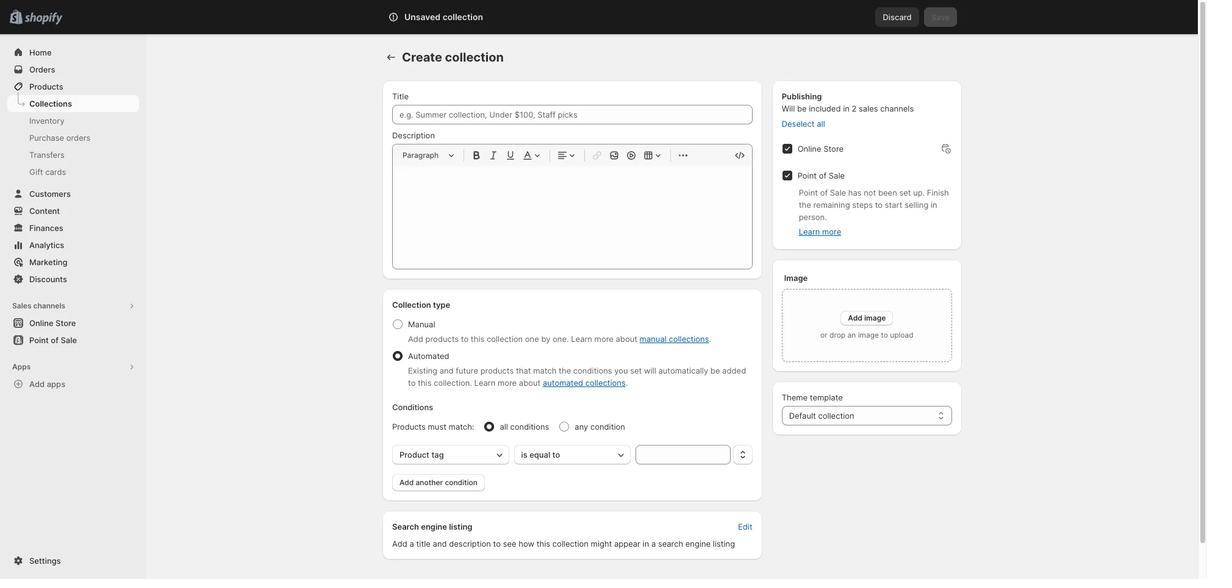 Task type: locate. For each thing, give the bounding box(es) containing it.
0 horizontal spatial channels
[[33, 301, 65, 311]]

sale
[[829, 171, 845, 181], [830, 188, 846, 198], [61, 336, 77, 345]]

1 horizontal spatial be
[[797, 104, 807, 113]]

engine up title at the bottom of the page
[[421, 522, 447, 532]]

store down deselect all button
[[824, 144, 844, 154]]

this up future
[[471, 334, 485, 344]]

products
[[29, 82, 63, 92], [392, 422, 426, 432]]

search up title at the bottom of the page
[[392, 522, 419, 532]]

collections up automatically
[[669, 334, 709, 344]]

add products to this collection one by one. learn more about manual collections .
[[408, 334, 711, 344]]

marketing
[[29, 257, 67, 267]]

the
[[799, 200, 811, 210], [559, 366, 571, 376]]

edit
[[738, 522, 753, 532]]

1 vertical spatial the
[[559, 366, 571, 376]]

learn down person.
[[799, 227, 820, 237]]

1 horizontal spatial products
[[481, 366, 514, 376]]

1 vertical spatial conditions
[[510, 422, 549, 432]]

online store inside button
[[29, 318, 76, 328]]

0 vertical spatial learn
[[799, 227, 820, 237]]

create collection
[[402, 50, 504, 65]]

1 vertical spatial more
[[595, 334, 614, 344]]

search for search engine listing
[[392, 522, 419, 532]]

products must match:
[[392, 422, 474, 432]]

1 horizontal spatial set
[[899, 188, 911, 198]]

0 horizontal spatial learn
[[474, 378, 496, 388]]

add up an
[[848, 314, 863, 323]]

set left up.
[[899, 188, 911, 198]]

1 horizontal spatial the
[[799, 200, 811, 210]]

a left title at the bottom of the page
[[410, 539, 414, 549]]

1 vertical spatial image
[[858, 331, 879, 340]]

title
[[392, 92, 409, 101]]

conditions up automated collections .
[[573, 366, 612, 376]]

online store down sales channels
[[29, 318, 76, 328]]

search right unsaved
[[442, 12, 468, 22]]

0 horizontal spatial collections
[[586, 378, 626, 388]]

learn inside point of sale has not been set up. finish the remaining steps to start selling in person. learn more
[[799, 227, 820, 237]]

0 vertical spatial in
[[843, 104, 850, 113]]

1 vertical spatial in
[[931, 200, 938, 210]]

upload
[[890, 331, 914, 340]]

or
[[821, 331, 828, 340]]

finances link
[[7, 220, 139, 237]]

more down that
[[498, 378, 517, 388]]

about inside existing and future products that match the conditions you set will automatically be added to this collection. learn more about
[[519, 378, 541, 388]]

1 horizontal spatial point of sale
[[798, 171, 845, 181]]

0 horizontal spatial search
[[392, 522, 419, 532]]

1 vertical spatial online
[[29, 318, 53, 328]]

the inside point of sale has not been set up. finish the remaining steps to start selling in person. learn more
[[799, 200, 811, 210]]

1 vertical spatial store
[[56, 318, 76, 328]]

by
[[541, 334, 551, 344]]

0 horizontal spatial products
[[426, 334, 459, 344]]

0 vertical spatial channels
[[880, 104, 914, 113]]

1 horizontal spatial a
[[651, 539, 656, 549]]

equal
[[530, 450, 550, 460]]

about left manual
[[616, 334, 637, 344]]

0 horizontal spatial online store
[[29, 318, 76, 328]]

point of sale up remaining on the right top of page
[[798, 171, 845, 181]]

search for search
[[442, 12, 468, 22]]

point up apps on the left bottom
[[29, 336, 49, 345]]

0 vertical spatial online store
[[798, 144, 844, 154]]

1 vertical spatial about
[[519, 378, 541, 388]]

manual
[[408, 320, 435, 329]]

learn inside existing and future products that match the conditions you set will automatically be added to this collection. learn more about
[[474, 378, 496, 388]]

orders
[[29, 65, 55, 74]]

0 vertical spatial more
[[822, 227, 841, 237]]

collection type
[[392, 300, 450, 310]]

manual
[[640, 334, 667, 344]]

and up the collection.
[[440, 366, 454, 376]]

add left title at the bottom of the page
[[392, 539, 407, 549]]

orders
[[66, 133, 91, 143]]

listing
[[449, 522, 472, 532], [713, 539, 735, 549]]

conditions inside existing and future products that match the conditions you set will automatically be added to this collection. learn more about
[[573, 366, 612, 376]]

to right equal
[[553, 450, 560, 460]]

1 horizontal spatial collections
[[669, 334, 709, 344]]

and
[[440, 366, 454, 376], [433, 539, 447, 549]]

point up remaining on the right top of page
[[798, 171, 817, 181]]

transfers
[[29, 150, 65, 160]]

point of sale has not been set up. finish the remaining steps to start selling in person. learn more
[[799, 188, 949, 237]]

1 vertical spatial products
[[481, 366, 514, 376]]

1 vertical spatial collections
[[586, 378, 626, 388]]

add apps
[[29, 379, 65, 389]]

1 horizontal spatial .
[[709, 334, 711, 344]]

appear
[[614, 539, 641, 549]]

in right appear
[[643, 539, 649, 549]]

create
[[402, 50, 442, 65]]

inventory
[[29, 116, 64, 126]]

point of sale button
[[0, 332, 146, 349]]

collection down unsaved collection
[[445, 50, 504, 65]]

the up automated
[[559, 366, 571, 376]]

the up person.
[[799, 200, 811, 210]]

more inside existing and future products that match the conditions you set will automatically be added to this collection. learn more about
[[498, 378, 517, 388]]

point of sale down online store button
[[29, 336, 77, 345]]

0 vertical spatial products
[[426, 334, 459, 344]]

or drop an image to upload
[[821, 331, 914, 340]]

1 vertical spatial be
[[711, 366, 720, 376]]

0 vertical spatial point of sale
[[798, 171, 845, 181]]

conditions
[[573, 366, 612, 376], [510, 422, 549, 432]]

in
[[843, 104, 850, 113], [931, 200, 938, 210], [643, 539, 649, 549]]

condition inside button
[[445, 478, 478, 487]]

2 vertical spatial point
[[29, 336, 49, 345]]

engine right search
[[686, 539, 711, 549]]

1 horizontal spatial all
[[817, 119, 825, 129]]

online
[[798, 144, 821, 154], [29, 318, 53, 328]]

2 horizontal spatial more
[[822, 227, 841, 237]]

2 vertical spatial of
[[51, 336, 59, 345]]

learn for the
[[799, 227, 820, 237]]

all down included
[[817, 119, 825, 129]]

listing down edit button
[[713, 539, 735, 549]]

1 vertical spatial set
[[630, 366, 642, 376]]

products link
[[7, 78, 139, 95]]

1 vertical spatial online store
[[29, 318, 76, 328]]

collection
[[392, 300, 431, 310]]

search engine listing
[[392, 522, 472, 532]]

publishing
[[782, 92, 822, 101]]

inventory link
[[7, 112, 139, 129]]

1 horizontal spatial listing
[[713, 539, 735, 549]]

more down person.
[[822, 227, 841, 237]]

match
[[533, 366, 557, 376]]

1 vertical spatial this
[[418, 378, 432, 388]]

to left the see
[[493, 539, 501, 549]]

to left start at the top right of the page
[[875, 200, 883, 210]]

0 horizontal spatial about
[[519, 378, 541, 388]]

image up or drop an image to upload
[[864, 314, 886, 323]]

add left "another" in the bottom of the page
[[400, 478, 414, 487]]

selling
[[905, 200, 929, 210]]

1 horizontal spatial online
[[798, 144, 821, 154]]

online store link
[[7, 315, 139, 332]]

0 vertical spatial set
[[899, 188, 911, 198]]

listing up description
[[449, 522, 472, 532]]

2
[[852, 104, 857, 113]]

online down sales channels
[[29, 318, 53, 328]]

point inside button
[[29, 336, 49, 345]]

. down you
[[626, 378, 628, 388]]

settings link
[[7, 553, 139, 570]]

collections down you
[[586, 378, 626, 388]]

in inside point of sale has not been set up. finish the remaining steps to start selling in person. learn more
[[931, 200, 938, 210]]

products inside existing and future products that match the conditions you set will automatically be added to this collection. learn more about
[[481, 366, 514, 376]]

0 vertical spatial search
[[442, 12, 468, 22]]

deselect all button
[[775, 115, 833, 132]]

automated
[[408, 351, 449, 361]]

0 vertical spatial products
[[29, 82, 63, 92]]

0 horizontal spatial this
[[418, 378, 432, 388]]

add down the manual
[[408, 334, 423, 344]]

1 horizontal spatial engine
[[686, 539, 711, 549]]

sales
[[12, 301, 31, 311]]

online store down deselect all
[[798, 144, 844, 154]]

1 horizontal spatial about
[[616, 334, 637, 344]]

1 horizontal spatial products
[[392, 422, 426, 432]]

1 vertical spatial sale
[[830, 188, 846, 198]]

to
[[875, 200, 883, 210], [881, 331, 888, 340], [461, 334, 469, 344], [408, 378, 416, 388], [553, 450, 560, 460], [493, 539, 501, 549]]

products
[[426, 334, 459, 344], [481, 366, 514, 376]]

0 vertical spatial and
[[440, 366, 454, 376]]

analytics link
[[7, 237, 139, 254]]

0 vertical spatial image
[[864, 314, 886, 323]]

product tag
[[400, 450, 444, 460]]

be down publishing
[[797, 104, 807, 113]]

sale inside point of sale has not been set up. finish the remaining steps to start selling in person. learn more
[[830, 188, 846, 198]]

collection for unsaved collection
[[443, 12, 483, 22]]

0 horizontal spatial be
[[711, 366, 720, 376]]

1 horizontal spatial learn
[[571, 334, 592, 344]]

1 horizontal spatial store
[[824, 144, 844, 154]]

0 vertical spatial be
[[797, 104, 807, 113]]

products left that
[[481, 366, 514, 376]]

apps
[[12, 362, 31, 372]]

online down deselect all
[[798, 144, 821, 154]]

2 horizontal spatial learn
[[799, 227, 820, 237]]

1 vertical spatial listing
[[713, 539, 735, 549]]

store
[[824, 144, 844, 154], [56, 318, 76, 328]]

more right the one.
[[595, 334, 614, 344]]

this
[[471, 334, 485, 344], [418, 378, 432, 388], [537, 539, 550, 549]]

collection down template
[[818, 411, 854, 421]]

0 horizontal spatial products
[[29, 82, 63, 92]]

1 horizontal spatial conditions
[[573, 366, 612, 376]]

set
[[899, 188, 911, 198], [630, 366, 642, 376]]

conditions up is
[[510, 422, 549, 432]]

collection.
[[434, 378, 472, 388]]

0 vertical spatial store
[[824, 144, 844, 154]]

channels
[[880, 104, 914, 113], [33, 301, 65, 311]]

. right manual
[[709, 334, 711, 344]]

to down "existing"
[[408, 378, 416, 388]]

0 vertical spatial conditions
[[573, 366, 612, 376]]

this down "existing"
[[418, 378, 432, 388]]

all right match:
[[500, 422, 508, 432]]

unsaved collection
[[404, 12, 483, 22]]

1 vertical spatial search
[[392, 522, 419, 532]]

0 horizontal spatial engine
[[421, 522, 447, 532]]

about down that
[[519, 378, 541, 388]]

this right how
[[537, 539, 550, 549]]

and inside existing and future products that match the conditions you set will automatically be added to this collection. learn more about
[[440, 366, 454, 376]]

0 vertical spatial all
[[817, 119, 825, 129]]

0 horizontal spatial set
[[630, 366, 642, 376]]

products for products
[[29, 82, 63, 92]]

0 horizontal spatial more
[[498, 378, 517, 388]]

transfers link
[[7, 146, 139, 163]]

0 horizontal spatial the
[[559, 366, 571, 376]]

None text field
[[636, 445, 731, 465]]

in down the finish
[[931, 200, 938, 210]]

point up person.
[[799, 188, 818, 198]]

collection left one
[[487, 334, 523, 344]]

analytics
[[29, 240, 64, 250]]

in left '2'
[[843, 104, 850, 113]]

home link
[[7, 44, 139, 61]]

collection right unsaved
[[443, 12, 483, 22]]

a left search
[[651, 539, 656, 549]]

save button
[[924, 7, 957, 27]]

has
[[848, 188, 862, 198]]

2 vertical spatial more
[[498, 378, 517, 388]]

channels right sales
[[880, 104, 914, 113]]

products up automated
[[426, 334, 459, 344]]

more inside point of sale has not been set up. finish the remaining steps to start selling in person. learn more
[[822, 227, 841, 237]]

2 vertical spatial learn
[[474, 378, 496, 388]]

about
[[616, 334, 637, 344], [519, 378, 541, 388]]

collections
[[29, 99, 72, 109]]

not
[[864, 188, 876, 198]]

condition right any at the bottom of the page
[[590, 422, 625, 432]]

description
[[392, 131, 435, 140]]

be
[[797, 104, 807, 113], [711, 366, 720, 376]]

channels down discounts
[[33, 301, 65, 311]]

you
[[614, 366, 628, 376]]

0 horizontal spatial .
[[626, 378, 628, 388]]

discounts link
[[7, 271, 139, 288]]

type
[[433, 300, 450, 310]]

store up point of sale button
[[56, 318, 76, 328]]

0 horizontal spatial listing
[[449, 522, 472, 532]]

be left added
[[711, 366, 720, 376]]

will
[[782, 104, 795, 113]]

2 horizontal spatial in
[[931, 200, 938, 210]]

products down orders
[[29, 82, 63, 92]]

drop
[[830, 331, 846, 340]]

set left will
[[630, 366, 642, 376]]

0 vertical spatial the
[[799, 200, 811, 210]]

0 horizontal spatial online
[[29, 318, 53, 328]]

1 horizontal spatial search
[[442, 12, 468, 22]]

shopify image
[[25, 13, 62, 25]]

1 vertical spatial channels
[[33, 301, 65, 311]]

search
[[442, 12, 468, 22], [392, 522, 419, 532]]

must
[[428, 422, 447, 432]]

condition down product tag dropdown button
[[445, 478, 478, 487]]

0 horizontal spatial point of sale
[[29, 336, 77, 345]]

condition
[[590, 422, 625, 432], [445, 478, 478, 487]]

set inside point of sale has not been set up. finish the remaining steps to start selling in person. learn more
[[899, 188, 911, 198]]

products for products must match:
[[392, 422, 426, 432]]

collections
[[669, 334, 709, 344], [586, 378, 626, 388]]

image right an
[[858, 331, 879, 340]]

1 vertical spatial of
[[820, 188, 828, 198]]

1 vertical spatial point of sale
[[29, 336, 77, 345]]

search inside button
[[442, 12, 468, 22]]

to left "upload"
[[881, 331, 888, 340]]

0 vertical spatial this
[[471, 334, 485, 344]]

2 a from the left
[[651, 539, 656, 549]]

add left apps
[[29, 379, 45, 389]]

0 vertical spatial .
[[709, 334, 711, 344]]

0 vertical spatial collections
[[669, 334, 709, 344]]

collection left the might
[[553, 539, 589, 549]]

1 vertical spatial products
[[392, 422, 426, 432]]

1 horizontal spatial channels
[[880, 104, 914, 113]]

1 horizontal spatial online store
[[798, 144, 844, 154]]

1 a from the left
[[410, 539, 414, 549]]

and right title at the bottom of the page
[[433, 539, 447, 549]]

learn right the one.
[[571, 334, 592, 344]]

more
[[822, 227, 841, 237], [595, 334, 614, 344], [498, 378, 517, 388]]

products down conditions
[[392, 422, 426, 432]]

learn down future
[[474, 378, 496, 388]]



Task type: describe. For each thing, give the bounding box(es) containing it.
finances
[[29, 223, 63, 233]]

see
[[503, 539, 516, 549]]

automated
[[543, 378, 583, 388]]

add for add image
[[848, 314, 863, 323]]

added
[[722, 366, 746, 376]]

gift
[[29, 167, 43, 177]]

any
[[575, 422, 588, 432]]

customers
[[29, 189, 71, 199]]

online store button
[[0, 315, 146, 332]]

1 vertical spatial engine
[[686, 539, 711, 549]]

theme template
[[782, 393, 843, 403]]

tag
[[432, 450, 444, 460]]

marketing link
[[7, 254, 139, 271]]

is equal to
[[521, 450, 560, 460]]

paragraph button
[[398, 148, 459, 163]]

point of sale inside button
[[29, 336, 77, 345]]

store inside button
[[56, 318, 76, 328]]

point of sale link
[[7, 332, 139, 349]]

be inside publishing will be included in 2 sales channels
[[797, 104, 807, 113]]

save
[[931, 12, 950, 22]]

0 vertical spatial online
[[798, 144, 821, 154]]

learn more link
[[799, 227, 841, 237]]

be inside existing and future products that match the conditions you set will automatically be added to this collection. learn more about
[[711, 366, 720, 376]]

to up future
[[461, 334, 469, 344]]

default
[[789, 411, 816, 421]]

publishing will be included in 2 sales channels
[[782, 92, 914, 113]]

point inside point of sale has not been set up. finish the remaining steps to start selling in person. learn more
[[799, 188, 818, 198]]

automated collections link
[[543, 378, 626, 388]]

1 vertical spatial learn
[[571, 334, 592, 344]]

that
[[516, 366, 531, 376]]

set inside existing and future products that match the conditions you set will automatically be added to this collection. learn more about
[[630, 366, 642, 376]]

0 horizontal spatial conditions
[[510, 422, 549, 432]]

edit button
[[731, 519, 760, 536]]

content
[[29, 206, 60, 216]]

unsaved
[[404, 12, 441, 22]]

0 vertical spatial condition
[[590, 422, 625, 432]]

any condition
[[575, 422, 625, 432]]

0 vertical spatial sale
[[829, 171, 845, 181]]

more for the
[[822, 227, 841, 237]]

future
[[456, 366, 478, 376]]

existing
[[408, 366, 437, 376]]

collection for default collection
[[818, 411, 854, 421]]

deselect all
[[782, 119, 825, 129]]

1 vertical spatial and
[[433, 539, 447, 549]]

channels inside button
[[33, 301, 65, 311]]

purchase
[[29, 133, 64, 143]]

add for add products to this collection one by one. learn more about manual collections .
[[408, 334, 423, 344]]

to inside point of sale has not been set up. finish the remaining steps to start selling in person. learn more
[[875, 200, 883, 210]]

sales channels button
[[7, 298, 139, 315]]

0 vertical spatial of
[[819, 171, 827, 181]]

another
[[416, 478, 443, 487]]

paragraph
[[403, 151, 439, 160]]

been
[[878, 188, 897, 198]]

0 vertical spatial engine
[[421, 522, 447, 532]]

discard button
[[876, 7, 919, 27]]

customers link
[[7, 185, 139, 203]]

sales channels
[[12, 301, 65, 311]]

of inside button
[[51, 336, 59, 345]]

more for set
[[498, 378, 517, 388]]

automated collections .
[[543, 378, 628, 388]]

sale inside button
[[61, 336, 77, 345]]

of inside point of sale has not been set up. finish the remaining steps to start selling in person. learn more
[[820, 188, 828, 198]]

steps
[[852, 200, 873, 210]]

remaining
[[813, 200, 850, 210]]

match:
[[449, 422, 474, 432]]

deselect
[[782, 119, 815, 129]]

0 vertical spatial point
[[798, 171, 817, 181]]

1 horizontal spatial more
[[595, 334, 614, 344]]

manual collections link
[[640, 334, 709, 344]]

this inside existing and future products that match the conditions you set will automatically be added to this collection. learn more about
[[418, 378, 432, 388]]

is
[[521, 450, 528, 460]]

apps
[[47, 379, 65, 389]]

is equal to button
[[514, 445, 631, 465]]

discounts
[[29, 275, 67, 284]]

0 vertical spatial listing
[[449, 522, 472, 532]]

1 vertical spatial all
[[500, 422, 508, 432]]

1 horizontal spatial this
[[471, 334, 485, 344]]

product
[[400, 450, 429, 460]]

content link
[[7, 203, 139, 220]]

online inside online store link
[[29, 318, 53, 328]]

add a title and description to see how this collection might appear in a search engine listing
[[392, 539, 735, 549]]

2 horizontal spatial this
[[537, 539, 550, 549]]

learn for set
[[474, 378, 496, 388]]

0 horizontal spatial in
[[643, 539, 649, 549]]

settings
[[29, 556, 61, 566]]

apps button
[[7, 359, 139, 376]]

add another condition button
[[392, 475, 485, 492]]

discard
[[883, 12, 912, 22]]

all inside button
[[817, 119, 825, 129]]

theme
[[782, 393, 808, 403]]

collections link
[[7, 95, 139, 112]]

1 vertical spatial .
[[626, 378, 628, 388]]

collection for create collection
[[445, 50, 504, 65]]

orders link
[[7, 61, 139, 78]]

add for add apps
[[29, 379, 45, 389]]

person.
[[799, 212, 827, 222]]

search
[[658, 539, 683, 549]]

in inside publishing will be included in 2 sales channels
[[843, 104, 850, 113]]

Title text field
[[392, 105, 753, 124]]

title
[[416, 539, 431, 549]]

add for add a title and description to see how this collection might appear in a search engine listing
[[392, 539, 407, 549]]

to inside dropdown button
[[553, 450, 560, 460]]

the inside existing and future products that match the conditions you set will automatically be added to this collection. learn more about
[[559, 366, 571, 376]]

cards
[[45, 167, 66, 177]]

to inside existing and future products that match the conditions you set will automatically be added to this collection. learn more about
[[408, 378, 416, 388]]

0 vertical spatial about
[[616, 334, 637, 344]]

default collection
[[789, 411, 854, 421]]

up.
[[913, 188, 925, 198]]

automatically
[[659, 366, 708, 376]]

add for add another condition
[[400, 478, 414, 487]]

how
[[519, 539, 534, 549]]

channels inside publishing will be included in 2 sales channels
[[880, 104, 914, 113]]

included
[[809, 104, 841, 113]]

will
[[644, 366, 656, 376]]

add apps button
[[7, 376, 139, 393]]

add image
[[848, 314, 886, 323]]



Task type: vqa. For each thing, say whether or not it's contained in the screenshot.
alert
no



